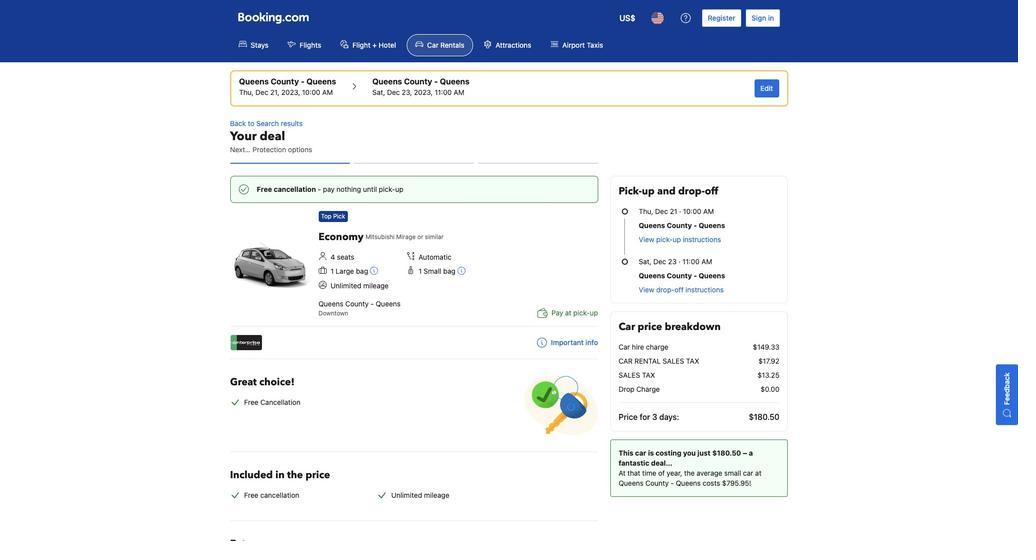 Task type: vqa. For each thing, say whether or not it's contained in the screenshot.
Pay on the right bottom of page
yes



Task type: describe. For each thing, give the bounding box(es) containing it.
car for car price breakdown
[[619, 320, 636, 334]]

thu, dec 21 · 10:00 am
[[639, 207, 715, 216]]

attractions
[[496, 41, 532, 49]]

am inside queens county - queens thu, dec 21, 2023, 10:00 am
[[322, 88, 333, 97]]

0 horizontal spatial the
[[287, 469, 303, 483]]

1 horizontal spatial off
[[705, 185, 719, 198]]

top
[[321, 213, 332, 220]]

- inside queens county - queens sat, dec 23, 2023, 11:00 am
[[434, 77, 438, 86]]

2023, for queens county - queens sat, dec 23, 2023, 11:00 am
[[414, 88, 433, 97]]

deal…
[[652, 459, 673, 468]]

instructions for view drop-off instructions
[[686, 286, 724, 294]]

am right the 23
[[702, 258, 713, 266]]

important
[[551, 339, 584, 347]]

view for view drop-off instructions
[[639, 286, 655, 294]]

similar
[[425, 233, 444, 241]]

county inside queens county - queens downtown
[[346, 300, 369, 309]]

2023, for queens county - queens thu, dec 21, 2023, 10:00 am
[[282, 88, 300, 97]]

hotel
[[379, 41, 396, 49]]

back
[[230, 119, 246, 128]]

23
[[669, 258, 677, 266]]

time
[[643, 469, 657, 478]]

11:00 inside queens county - queens sat, dec 23, 2023, 11:00 am
[[435, 88, 452, 97]]

0 vertical spatial drop-
[[679, 185, 705, 198]]

feedback button
[[997, 365, 1019, 426]]

important info
[[551, 339, 598, 347]]

up right 'until'
[[395, 185, 404, 194]]

- inside queens county - queens thu, dec 21, 2023, 10:00 am
[[301, 77, 305, 86]]

unlimited mileage inside product card group
[[331, 282, 389, 290]]

0 vertical spatial car
[[636, 449, 647, 458]]

sales tax
[[619, 371, 656, 380]]

queens county - queens for 10:00
[[639, 221, 726, 230]]

skip to main content element
[[0, 0, 1019, 62]]

back to search results your deal next… protection options
[[230, 119, 312, 154]]

pick-up and drop-off
[[619, 185, 719, 198]]

airport
[[563, 41, 585, 49]]

options
[[288, 145, 312, 154]]

average
[[697, 469, 723, 478]]

am inside queens county - queens sat, dec 23, 2023, 11:00 am
[[454, 88, 465, 97]]

rentals
[[441, 41, 465, 49]]

next…
[[230, 145, 251, 154]]

the inside this car is costing you just $180.50 – a fantastic deal… at that time of year, the average small car at queens county - queens costs $795.95!
[[685, 469, 695, 478]]

top pick
[[321, 213, 345, 220]]

1 small bag
[[419, 267, 456, 276]]

deal
[[260, 128, 285, 145]]

county up the 'view pick-up instructions'
[[667, 221, 692, 230]]

4 seats
[[331, 253, 355, 262]]

· for 10:00
[[680, 207, 682, 216]]

breakdown
[[665, 320, 721, 334]]

of
[[659, 469, 665, 478]]

in for sign
[[769, 14, 775, 22]]

1 vertical spatial sat,
[[639, 258, 652, 266]]

free cancellation
[[244, 399, 301, 407]]

pay
[[552, 309, 564, 318]]

economy
[[319, 230, 364, 244]]

sat, inside queens county - queens sat, dec 23, 2023, 11:00 am
[[373, 88, 385, 97]]

and
[[658, 185, 676, 198]]

mileage inside product card group
[[364, 282, 389, 290]]

up left and
[[642, 185, 655, 198]]

us$
[[620, 14, 636, 23]]

airport taxis link
[[542, 34, 612, 56]]

small
[[424, 267, 442, 276]]

car
[[619, 357, 633, 366]]

flight
[[353, 41, 371, 49]]

1 for 1 small bag
[[419, 267, 422, 276]]

$795.95!
[[723, 479, 752, 488]]

free cancellation
[[244, 492, 300, 500]]

drop-off location element
[[373, 75, 470, 88]]

free for free cancellation
[[244, 399, 259, 407]]

free cancellation - pay nothing until pick-up
[[257, 185, 404, 194]]

car rental sales tax
[[619, 357, 700, 366]]

your
[[230, 128, 257, 145]]

pay
[[323, 185, 335, 194]]

· for 11:00
[[679, 258, 681, 266]]

3
[[653, 413, 658, 422]]

flight + hotel link
[[332, 34, 405, 56]]

dec inside queens county - queens sat, dec 23, 2023, 11:00 am
[[387, 88, 400, 97]]

flight + hotel
[[353, 41, 396, 49]]

1 horizontal spatial unlimited mileage
[[392, 492, 450, 500]]

economy mitsubishi mirage or similar
[[319, 230, 444, 244]]

results
[[281, 119, 303, 128]]

product card group
[[230, 207, 611, 351]]

view drop-off instructions
[[639, 286, 724, 294]]

county up "view drop-off instructions"
[[667, 272, 692, 280]]

+
[[373, 41, 377, 49]]

stays link
[[230, 34, 277, 56]]

register
[[708, 14, 736, 22]]

seats
[[337, 253, 355, 262]]

rental
[[635, 357, 661, 366]]

$17.92
[[759, 357, 780, 366]]

up inside product card group
[[590, 309, 598, 318]]

car rentals link
[[407, 34, 473, 56]]

at
[[619, 469, 626, 478]]

4
[[331, 253, 335, 262]]

you
[[684, 449, 696, 458]]

cancellation for free cancellation
[[261, 492, 300, 500]]

this
[[619, 449, 634, 458]]

am right 21 at the top
[[704, 207, 715, 216]]

fantastic
[[619, 459, 650, 468]]

queens county - queens sat, dec 23, 2023, 11:00 am
[[373, 77, 470, 97]]

price for 3 days:
[[619, 413, 680, 422]]

sign in link
[[746, 9, 781, 27]]

hire
[[632, 343, 645, 352]]

instructions for view pick-up instructions
[[683, 235, 722, 244]]

costs
[[703, 479, 721, 488]]

pick-
[[619, 185, 642, 198]]

attractions link
[[475, 34, 540, 56]]

- inside this car is costing you just $180.50 – a fantastic deal… at that time of year, the average small car at queens county - queens costs $795.95!
[[671, 479, 674, 488]]

dec left 21 at the top
[[656, 207, 668, 216]]

mitsubishi
[[366, 233, 395, 241]]

0 vertical spatial $180.50
[[749, 413, 780, 422]]

$0.00
[[761, 385, 780, 394]]

flights link
[[279, 34, 330, 56]]

dec left the 23
[[654, 258, 667, 266]]



Task type: locate. For each thing, give the bounding box(es) containing it.
1 vertical spatial at
[[756, 469, 762, 478]]

pay at pick-up
[[552, 309, 598, 318]]

instructions inside 'button'
[[683, 235, 722, 244]]

car up the hire
[[619, 320, 636, 334]]

1 1 from the left
[[331, 267, 334, 276]]

1 horizontal spatial 1
[[419, 267, 422, 276]]

edit
[[761, 84, 774, 93]]

up inside 'button'
[[673, 235, 681, 244]]

county up downtown
[[346, 300, 369, 309]]

drop charge
[[619, 385, 660, 394]]

1 for 1 large bag
[[331, 267, 334, 276]]

instructions up sat, dec 23 · 11:00 am
[[683, 235, 722, 244]]

1 vertical spatial car
[[619, 320, 636, 334]]

0 vertical spatial unlimited mileage
[[331, 282, 389, 290]]

cancellation for free cancellation - pay nothing until pick-up
[[274, 185, 316, 194]]

airport taxis
[[563, 41, 604, 49]]

1 left small
[[419, 267, 422, 276]]

0 horizontal spatial 11:00
[[435, 88, 452, 97]]

until
[[363, 185, 377, 194]]

automatic
[[419, 253, 452, 262]]

2023, inside queens county - queens sat, dec 23, 2023, 11:00 am
[[414, 88, 433, 97]]

0 vertical spatial car
[[427, 41, 439, 49]]

1 vertical spatial pick-
[[657, 235, 673, 244]]

0 horizontal spatial in
[[276, 469, 285, 483]]

1 horizontal spatial tax
[[687, 357, 700, 366]]

1 horizontal spatial 10:00
[[684, 207, 702, 216]]

pick- up the 23
[[657, 235, 673, 244]]

am
[[322, 88, 333, 97], [454, 88, 465, 97], [704, 207, 715, 216], [702, 258, 713, 266]]

0 vertical spatial 11:00
[[435, 88, 452, 97]]

or
[[418, 233, 424, 241]]

supplied by rc - enterprise image
[[231, 336, 262, 351]]

- inside queens county - queens downtown
[[371, 300, 374, 309]]

great
[[230, 376, 257, 390]]

1 vertical spatial unlimited mileage
[[392, 492, 450, 500]]

0 vertical spatial at
[[566, 309, 572, 318]]

view inside 'button'
[[639, 235, 655, 244]]

0 vertical spatial thu,
[[239, 88, 254, 97]]

1 vertical spatial car
[[744, 469, 754, 478]]

-
[[301, 77, 305, 86], [434, 77, 438, 86], [318, 185, 321, 194], [694, 221, 697, 230], [694, 272, 697, 280], [371, 300, 374, 309], [671, 479, 674, 488]]

mirage
[[396, 233, 416, 241]]

queens county - queens downtown
[[319, 300, 401, 318]]

thu,
[[239, 88, 254, 97], [639, 207, 654, 216]]

tax down breakdown
[[687, 357, 700, 366]]

1 queens county - queens from the top
[[639, 221, 726, 230]]

dec left the 21,
[[256, 88, 268, 97]]

1 horizontal spatial the
[[685, 469, 695, 478]]

included
[[230, 469, 273, 483]]

0 horizontal spatial car
[[636, 449, 647, 458]]

$180.50
[[749, 413, 780, 422], [713, 449, 742, 458]]

0 vertical spatial sales
[[663, 357, 685, 366]]

cancellation down the included in the price
[[261, 492, 300, 500]]

instructions inside button
[[686, 286, 724, 294]]

11:00 down drop-off location element
[[435, 88, 452, 97]]

sat, left the 23
[[639, 258, 652, 266]]

county up pick-up date element
[[271, 77, 299, 86]]

23,
[[402, 88, 412, 97]]

in right sign on the top right of page
[[769, 14, 775, 22]]

· right the 23
[[679, 258, 681, 266]]

1 vertical spatial unlimited
[[392, 492, 422, 500]]

view up sat, dec 23 · 11:00 am
[[639, 235, 655, 244]]

bag right small
[[444, 267, 456, 276]]

0 vertical spatial queens county - queens
[[639, 221, 726, 230]]

0 horizontal spatial tax
[[643, 371, 656, 380]]

thu, inside queens county - queens thu, dec 21, 2023, 10:00 am
[[239, 88, 254, 97]]

drop-off date element
[[373, 88, 470, 98]]

0 vertical spatial free
[[257, 185, 272, 194]]

bag
[[356, 267, 368, 276], [444, 267, 456, 276]]

mileage
[[364, 282, 389, 290], [424, 492, 450, 500]]

1 vertical spatial queens county - queens
[[639, 272, 726, 280]]

0 vertical spatial cancellation
[[274, 185, 316, 194]]

10:00 inside queens county - queens thu, dec 21, 2023, 10:00 am
[[302, 88, 321, 97]]

1 vertical spatial cancellation
[[261, 492, 300, 500]]

1 horizontal spatial 2023,
[[414, 88, 433, 97]]

the up free cancellation
[[287, 469, 303, 483]]

21,
[[270, 88, 280, 97]]

at inside this car is costing you just $180.50 – a fantastic deal… at that time of year, the average small car at queens county - queens costs $795.95!
[[756, 469, 762, 478]]

$180.50 left '–'
[[713, 449, 742, 458]]

cancellation
[[274, 185, 316, 194], [261, 492, 300, 500]]

0 vertical spatial view
[[639, 235, 655, 244]]

sat, left 23,
[[373, 88, 385, 97]]

up
[[642, 185, 655, 198], [395, 185, 404, 194], [673, 235, 681, 244], [590, 309, 598, 318]]

1 vertical spatial thu,
[[639, 207, 654, 216]]

1 view from the top
[[639, 235, 655, 244]]

sat, dec 23 · 11:00 am
[[639, 258, 713, 266]]

pick-up date element
[[239, 88, 336, 98]]

car
[[427, 41, 439, 49], [619, 320, 636, 334], [619, 343, 630, 352]]

just
[[698, 449, 711, 458]]

1 vertical spatial instructions
[[686, 286, 724, 294]]

10:00 right 21 at the top
[[684, 207, 702, 216]]

1 horizontal spatial price
[[638, 320, 663, 334]]

1 horizontal spatial in
[[769, 14, 775, 22]]

sign in
[[752, 14, 775, 22]]

view
[[639, 235, 655, 244], [639, 286, 655, 294]]

drop
[[619, 385, 635, 394]]

unlimited
[[331, 282, 362, 290], [392, 492, 422, 500]]

flights
[[300, 41, 321, 49]]

nothing
[[337, 185, 361, 194]]

1 vertical spatial ·
[[679, 258, 681, 266]]

thu, left the 21,
[[239, 88, 254, 97]]

important info button
[[537, 338, 598, 348]]

1 horizontal spatial drop-
[[679, 185, 705, 198]]

· right 21 at the top
[[680, 207, 682, 216]]

view down sat, dec 23 · 11:00 am
[[639, 286, 655, 294]]

0 horizontal spatial sat,
[[373, 88, 385, 97]]

this car is costing you just $180.50 – a fantastic deal… at that time of year, the average small car at queens county - queens costs $795.95!
[[619, 449, 762, 488]]

feedback
[[1003, 373, 1012, 406]]

free down the 'included'
[[244, 492, 259, 500]]

1 vertical spatial free
[[244, 399, 259, 407]]

0 horizontal spatial mileage
[[364, 282, 389, 290]]

0 horizontal spatial queens county - queens group
[[239, 75, 336, 98]]

–
[[743, 449, 748, 458]]

that
[[628, 469, 641, 478]]

pick- inside product card group
[[574, 309, 590, 318]]

the right year,
[[685, 469, 695, 478]]

$180.50 inside this car is costing you just $180.50 – a fantastic deal… at that time of year, the average small car at queens county - queens costs $795.95!
[[713, 449, 742, 458]]

1 horizontal spatial 11:00
[[683, 258, 700, 266]]

0 vertical spatial instructions
[[683, 235, 722, 244]]

0 vertical spatial pick-
[[379, 185, 396, 194]]

0 horizontal spatial thu,
[[239, 88, 254, 97]]

to
[[248, 119, 255, 128]]

2023,
[[282, 88, 300, 97], [414, 88, 433, 97]]

2 queens county - queens group from the left
[[373, 75, 470, 98]]

us$ button
[[614, 6, 642, 30]]

0 horizontal spatial bag
[[356, 267, 368, 276]]

queens county - queens up the 'view pick-up instructions'
[[639, 221, 726, 230]]

at right small
[[756, 469, 762, 478]]

car rentals
[[427, 41, 465, 49]]

queens county - queens for 11:00
[[639, 272, 726, 280]]

queens county - queens group up back to search results link in the top of the page
[[373, 75, 470, 98]]

0 horizontal spatial 1
[[331, 267, 334, 276]]

car left is
[[636, 449, 647, 458]]

queens county - queens group
[[239, 75, 336, 98], [373, 75, 470, 98]]

free for free cancellation
[[244, 492, 259, 500]]

protection
[[253, 145, 286, 154]]

1 vertical spatial 10:00
[[684, 207, 702, 216]]

edit button
[[755, 79, 780, 98]]

0 horizontal spatial price
[[306, 469, 330, 483]]

0 horizontal spatial off
[[675, 286, 684, 294]]

1 horizontal spatial sales
[[663, 357, 685, 366]]

county inside queens county - queens thu, dec 21, 2023, 10:00 am
[[271, 77, 299, 86]]

1 vertical spatial drop-
[[657, 286, 675, 294]]

0 vertical spatial off
[[705, 185, 719, 198]]

0 horizontal spatial unlimited mileage
[[331, 282, 389, 290]]

sales down "charge"
[[663, 357, 685, 366]]

for
[[640, 413, 651, 422]]

1 vertical spatial in
[[276, 469, 285, 483]]

0 vertical spatial 10:00
[[302, 88, 321, 97]]

1 horizontal spatial unlimited
[[392, 492, 422, 500]]

1 horizontal spatial car
[[744, 469, 754, 478]]

downtown
[[319, 310, 349, 318]]

tax up charge on the bottom right of the page
[[643, 371, 656, 380]]

21
[[670, 207, 678, 216]]

drop- right and
[[679, 185, 705, 198]]

car
[[636, 449, 647, 458], [744, 469, 754, 478]]

off down sat, dec 23 · 11:00 am
[[675, 286, 684, 294]]

charge
[[646, 343, 669, 352]]

2 1 from the left
[[419, 267, 422, 276]]

am down drop-off location element
[[454, 88, 465, 97]]

sat,
[[373, 88, 385, 97], [639, 258, 652, 266]]

1 horizontal spatial $180.50
[[749, 413, 780, 422]]

0 horizontal spatial 2023,
[[282, 88, 300, 97]]

1 vertical spatial off
[[675, 286, 684, 294]]

view for view pick-up instructions
[[639, 235, 655, 244]]

bag for 1 large bag
[[356, 267, 368, 276]]

a
[[749, 449, 754, 458]]

car inside "link"
[[427, 41, 439, 49]]

2 vertical spatial pick-
[[574, 309, 590, 318]]

1 vertical spatial mileage
[[424, 492, 450, 500]]

0 horizontal spatial pick-
[[379, 185, 396, 194]]

view inside button
[[639, 286, 655, 294]]

1 vertical spatial 11:00
[[683, 258, 700, 266]]

1 vertical spatial sales
[[619, 371, 641, 380]]

0 vertical spatial ·
[[680, 207, 682, 216]]

1 horizontal spatial thu,
[[639, 207, 654, 216]]

1 queens county - queens group from the left
[[239, 75, 336, 98]]

2 view from the top
[[639, 286, 655, 294]]

0 vertical spatial in
[[769, 14, 775, 22]]

2 bag from the left
[[444, 267, 456, 276]]

am down pick-up location element
[[322, 88, 333, 97]]

included in the price
[[230, 469, 330, 483]]

pick- right pay
[[574, 309, 590, 318]]

next page is protection options note
[[230, 145, 598, 155]]

view pick-up instructions
[[639, 235, 722, 244]]

1 horizontal spatial mileage
[[424, 492, 450, 500]]

queens county - queens up "view drop-off instructions"
[[639, 272, 726, 280]]

1 vertical spatial view
[[639, 286, 655, 294]]

1 vertical spatial price
[[306, 469, 330, 483]]

2 queens county - queens from the top
[[639, 272, 726, 280]]

unlimited mileage
[[331, 282, 389, 290], [392, 492, 450, 500]]

2 vertical spatial free
[[244, 492, 259, 500]]

dec
[[256, 88, 268, 97], [387, 88, 400, 97], [656, 207, 668, 216], [654, 258, 667, 266]]

1 vertical spatial tax
[[643, 371, 656, 380]]

1 large bag
[[331, 267, 368, 276]]

2 2023, from the left
[[414, 88, 433, 97]]

pick- inside 'button'
[[657, 235, 673, 244]]

1 horizontal spatial pick-
[[574, 309, 590, 318]]

0 vertical spatial tax
[[687, 357, 700, 366]]

up up sat, dec 23 · 11:00 am
[[673, 235, 681, 244]]

11:00 right the 23
[[683, 258, 700, 266]]

queens county - queens group up results at the top of page
[[239, 75, 336, 98]]

in for included
[[276, 469, 285, 483]]

thu, down pick-
[[639, 207, 654, 216]]

car up $795.95!
[[744, 469, 754, 478]]

10:00 down pick-up location element
[[302, 88, 321, 97]]

0 vertical spatial unlimited
[[331, 282, 362, 290]]

1 horizontal spatial queens county - queens group
[[373, 75, 470, 98]]

county up the drop-off date element
[[404, 77, 433, 86]]

0 horizontal spatial drop-
[[657, 286, 675, 294]]

view pick-up instructions button
[[639, 235, 722, 245]]

unlimited inside product card group
[[331, 282, 362, 290]]

county inside this car is costing you just $180.50 – a fantastic deal… at that time of year, the average small car at queens county - queens costs $795.95!
[[646, 479, 669, 488]]

taxis
[[587, 41, 604, 49]]

county inside queens county - queens sat, dec 23, 2023, 11:00 am
[[404, 77, 433, 86]]

drop- inside button
[[657, 286, 675, 294]]

free for free cancellation - pay nothing until pick-up
[[257, 185, 272, 194]]

drop- down the 23
[[657, 286, 675, 294]]

0 horizontal spatial 10:00
[[302, 88, 321, 97]]

$180.50 down $0.00
[[749, 413, 780, 422]]

2 vertical spatial car
[[619, 343, 630, 352]]

0 vertical spatial price
[[638, 320, 663, 334]]

1 horizontal spatial at
[[756, 469, 762, 478]]

car left rentals
[[427, 41, 439, 49]]

price
[[619, 413, 638, 422]]

days:
[[660, 413, 680, 422]]

instructions up breakdown
[[686, 286, 724, 294]]

2023, down pick-up location element
[[282, 88, 300, 97]]

tooltip arial label image
[[370, 267, 379, 275], [370, 267, 379, 275]]

car hire charge
[[619, 343, 669, 352]]

sales up drop
[[619, 371, 641, 380]]

off up thu, dec 21 · 10:00 am
[[705, 185, 719, 198]]

info
[[586, 339, 598, 347]]

car for car rentals
[[427, 41, 439, 49]]

queens county - queens thu, dec 21, 2023, 10:00 am
[[239, 77, 336, 97]]

1 horizontal spatial sat,
[[639, 258, 652, 266]]

at inside product card group
[[566, 309, 572, 318]]

is
[[648, 449, 654, 458]]

car left the hire
[[619, 343, 630, 352]]

0 horizontal spatial sales
[[619, 371, 641, 380]]

up up info in the bottom right of the page
[[590, 309, 598, 318]]

1 left large
[[331, 267, 334, 276]]

1 2023, from the left
[[282, 88, 300, 97]]

2023, down drop-off location element
[[414, 88, 433, 97]]

tooltip arial label image
[[458, 267, 466, 275], [458, 267, 466, 275]]

bag for 1 small bag
[[444, 267, 456, 276]]

1 horizontal spatial bag
[[444, 267, 456, 276]]

great choice!
[[230, 376, 295, 390]]

off inside button
[[675, 286, 684, 294]]

cancellation
[[261, 399, 301, 407]]

large
[[336, 267, 354, 276]]

cancellation left pay
[[274, 185, 316, 194]]

pick-up location element
[[239, 75, 336, 88]]

pick- right 'until'
[[379, 185, 396, 194]]

stays
[[251, 41, 269, 49]]

free down protection
[[257, 185, 272, 194]]

dec left 23,
[[387, 88, 400, 97]]

$13.25
[[758, 371, 780, 380]]

1 vertical spatial $180.50
[[713, 449, 742, 458]]

0 horizontal spatial unlimited
[[331, 282, 362, 290]]

1 bag from the left
[[356, 267, 368, 276]]

tax
[[687, 357, 700, 366], [643, 371, 656, 380]]

0 vertical spatial mileage
[[364, 282, 389, 290]]

free down great
[[244, 399, 259, 407]]

search
[[256, 119, 279, 128]]

car for car hire charge
[[619, 343, 630, 352]]

2 horizontal spatial pick-
[[657, 235, 673, 244]]

costing
[[656, 449, 682, 458]]

dec inside queens county - queens thu, dec 21, 2023, 10:00 am
[[256, 88, 268, 97]]

at right pay
[[566, 309, 572, 318]]

car price breakdown
[[619, 320, 721, 334]]

county down of
[[646, 479, 669, 488]]

in up free cancellation
[[276, 469, 285, 483]]

0 horizontal spatial at
[[566, 309, 572, 318]]

small
[[725, 469, 742, 478]]

0 horizontal spatial $180.50
[[713, 449, 742, 458]]

0 vertical spatial sat,
[[373, 88, 385, 97]]

bag right large
[[356, 267, 368, 276]]

2023, inside queens county - queens thu, dec 21, 2023, 10:00 am
[[282, 88, 300, 97]]



